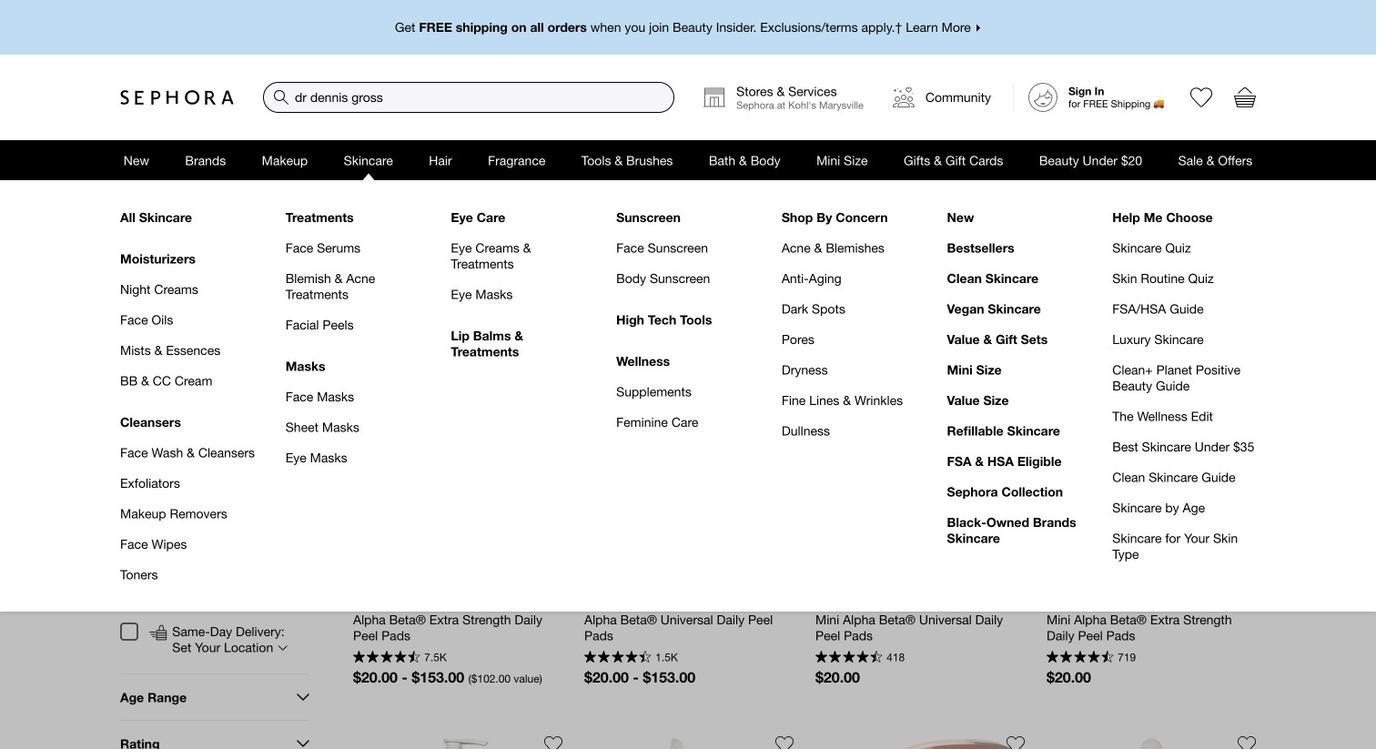 Task type: describe. For each thing, give the bounding box(es) containing it.
dr. dennis gross skincare - alpha beta® aha/bha daily cleansing gel image
[[353, 735, 563, 749]]

sign in to love dr. dennis gross skincare - alpha beta&reg; universal daily peel pads image
[[776, 373, 794, 391]]

dr. dennis gross skincare - derminfusions™ plump + repair lip treatment with hyaluronic acid image
[[584, 735, 794, 749]]

418 reviews element
[[887, 652, 905, 663]]

719 reviews element
[[1118, 652, 1136, 663]]

sign in to love dr. dennis gross skincare - drx spectralite™ faceware pro image
[[1007, 735, 1025, 749]]

dr. dennis gross skincare - mini alpha beta&reg; universal daily peel pads image
[[816, 373, 1025, 582]]

sign in to love dr. dennis gross skincare - vitamin c lactic 15% firm & bright serum image
[[1238, 735, 1256, 749]]



Task type: locate. For each thing, give the bounding box(es) containing it.
None field
[[263, 82, 675, 113]]

Search search field
[[264, 83, 674, 112]]

sign in to love dr. dennis gross skincare - derminfusions™ plump + repair lip treatment with hyaluronic acid image
[[776, 735, 794, 749]]

sephora homepage image
[[120, 90, 234, 105]]

go to basket image
[[1234, 86, 1256, 108]]

2 4.5 stars element from the left
[[584, 651, 652, 665]]

image de bannière avec contenu sponsorisé image
[[353, 209, 1236, 289]]

dr. dennis gross skincare - mini alpha beta&reg; extra strength daily peel pads image
[[1047, 373, 1256, 582]]

dr. dennis gross skincare - alpha beta&reg; universal daily peel pads image
[[584, 373, 794, 582]]

sign in to love dr. dennis gross skincare - alpha beta® aha/bha daily cleansing gel image
[[544, 735, 563, 749]]

4.5 stars element left 719 reviews element
[[1047, 651, 1114, 665]]

7.5k reviews element
[[424, 652, 447, 663]]

4.5 stars element left 418 reviews element
[[816, 651, 883, 665]]

None search field
[[263, 82, 675, 113]]

sign in to love dr. dennis gross skincare - mini alpha beta&reg; extra strength daily peel pads image
[[1238, 373, 1256, 391]]

4.5 stars element for "1.5k reviews" element
[[584, 651, 652, 665]]

4.5 stars element left "1.5k reviews" element
[[584, 651, 652, 665]]

3 4.5 stars element from the left
[[816, 651, 883, 665]]

4.5 stars element left 7.5k reviews element
[[353, 651, 420, 665]]

4.5 stars element for 7.5k reviews element
[[353, 651, 420, 665]]

4 4.5 stars element from the left
[[1047, 651, 1114, 665]]

1 4.5 stars element from the left
[[353, 651, 420, 665]]

4.5 stars element
[[353, 651, 420, 665], [584, 651, 652, 665], [816, 651, 883, 665], [1047, 651, 1114, 665]]

dr. dennis gross skincare - alpha beta® extra strength daily peel pads image
[[353, 373, 563, 582]]

4.5 stars element for 719 reviews element
[[1047, 651, 1114, 665]]

1.5k reviews element
[[656, 652, 678, 663]]

dr. dennis gross skincare - vitamin c lactic 15% firm & bright serum image
[[1047, 735, 1256, 749]]

dr. dennis gross skincare - drx spectralite™ faceware pro image
[[816, 735, 1025, 749]]

4.5 stars element for 418 reviews element
[[816, 651, 883, 665]]



Task type: vqa. For each thing, say whether or not it's contained in the screenshot.
MILK
no



